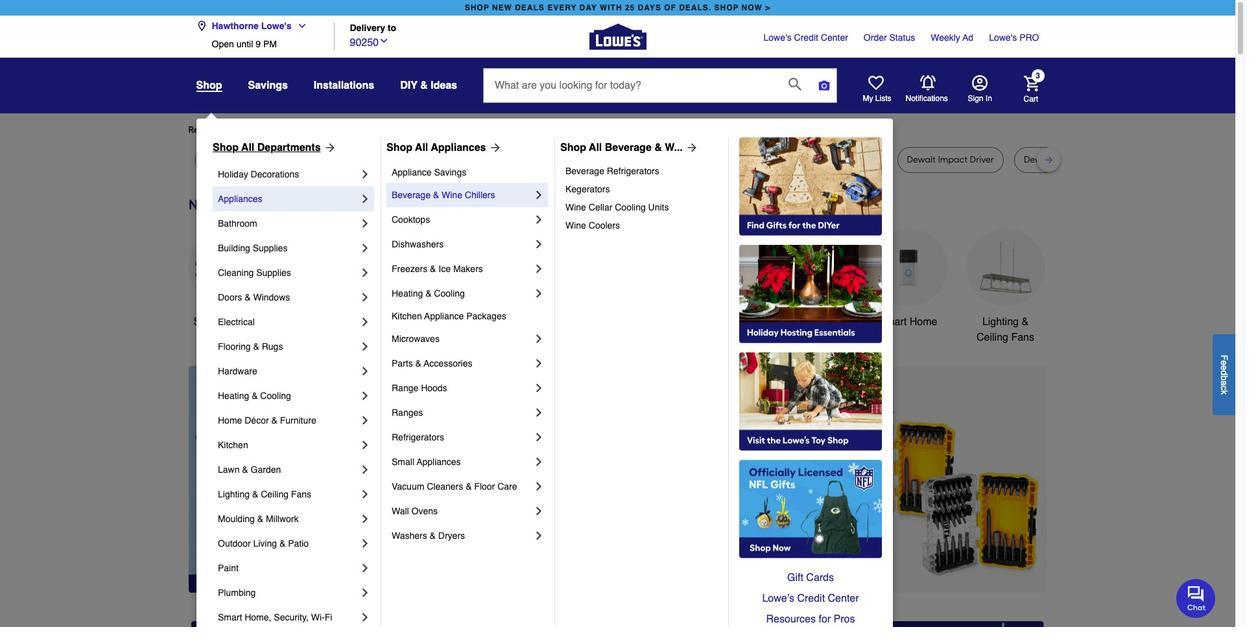 Task type: vqa. For each thing, say whether or not it's contained in the screenshot.
the left Beverage
yes



Task type: locate. For each thing, give the bounding box(es) containing it.
e up the d
[[1219, 360, 1229, 366]]

0 horizontal spatial outdoor
[[218, 539, 251, 549]]

home inside home décor & furniture link
[[218, 416, 242, 426]]

lowe's home improvement cart image
[[1024, 76, 1039, 91]]

beverage up drill bit set
[[605, 142, 652, 154]]

1 vertical spatial cooling
[[434, 289, 465, 299]]

1 horizontal spatial arrow right image
[[683, 141, 698, 154]]

lighting inside lighting & ceiling fans
[[982, 316, 1019, 328]]

0 vertical spatial outdoor
[[677, 316, 714, 328]]

all inside shop all departments 'link'
[[241, 142, 254, 154]]

heating down freezers
[[392, 289, 423, 299]]

0 horizontal spatial heating & cooling link
[[218, 384, 359, 409]]

appliance up microwaves link
[[424, 311, 464, 322]]

lowe's left pro
[[989, 32, 1017, 43]]

sign in button
[[968, 75, 992, 104]]

0 horizontal spatial cooling
[[260, 391, 291, 401]]

0 horizontal spatial lighting & ceiling fans link
[[218, 482, 359, 507]]

0 horizontal spatial lowe's
[[261, 21, 292, 31]]

0 vertical spatial smart
[[879, 316, 907, 328]]

credit
[[794, 32, 818, 43], [797, 593, 825, 605]]

washers
[[392, 531, 427, 541]]

moulding & millwork
[[218, 514, 299, 525]]

shop inside 'link'
[[213, 142, 239, 154]]

kitchen inside "link"
[[218, 440, 248, 451]]

all left deals
[[220, 316, 232, 328]]

tools up microwaves
[[410, 316, 434, 328]]

doors
[[218, 292, 242, 303]]

decorations down christmas
[[491, 332, 547, 344]]

beverage up "cooktops"
[[392, 190, 431, 200]]

1 vertical spatial savings
[[434, 167, 466, 178]]

0 vertical spatial heating & cooling link
[[392, 281, 532, 306]]

building supplies link
[[218, 236, 359, 261]]

1 horizontal spatial outdoor
[[677, 316, 714, 328]]

2 tools from the left
[[717, 316, 741, 328]]

1 vertical spatial smart
[[218, 613, 242, 623]]

chevron down image
[[292, 21, 307, 31], [379, 35, 389, 46]]

cooktops link
[[392, 208, 532, 232]]

supplies up 'windows'
[[256, 268, 291, 278]]

1 horizontal spatial tools
[[717, 316, 741, 328]]

1 horizontal spatial shop
[[714, 3, 739, 12]]

& inside outdoor tools & equipment
[[744, 316, 751, 328]]

security,
[[274, 613, 309, 623]]

credit up search icon
[[794, 32, 818, 43]]

decorations for christmas
[[491, 332, 547, 344]]

driver down sign in
[[970, 154, 994, 165]]

garden
[[251, 465, 281, 475]]

0 horizontal spatial you
[[306, 125, 322, 136]]

you up shop all appliances
[[422, 125, 437, 136]]

chevron right image
[[359, 168, 372, 181], [359, 193, 372, 206], [532, 287, 545, 300], [359, 316, 372, 329], [532, 333, 545, 346], [359, 365, 372, 378], [532, 382, 545, 395], [532, 407, 545, 420], [532, 431, 545, 444], [359, 439, 372, 452], [532, 456, 545, 469], [532, 481, 545, 493], [359, 488, 372, 501], [532, 505, 545, 518], [532, 530, 545, 543]]

building
[[218, 243, 250, 254]]

savings down pm
[[248, 80, 288, 91]]

recommended searches for you heading
[[188, 124, 1047, 137]]

beverage for all
[[565, 166, 604, 176]]

2 horizontal spatial lowe's
[[989, 32, 1017, 43]]

1 vertical spatial kitchen
[[218, 440, 248, 451]]

1 vertical spatial lighting
[[218, 490, 250, 500]]

dewalt drill bit
[[341, 154, 400, 165]]

refrigerators down drill bit set
[[607, 166, 659, 176]]

shop down recommended
[[213, 142, 239, 154]]

outdoor tools & equipment link
[[675, 229, 753, 346]]

2 shop from the left
[[386, 142, 412, 154]]

0 horizontal spatial savings
[[248, 80, 288, 91]]

beverage
[[605, 142, 652, 154], [565, 166, 604, 176], [392, 190, 431, 200]]

bathroom
[[218, 219, 257, 229], [788, 316, 833, 328]]

0 horizontal spatial kitchen
[[218, 440, 248, 451]]

chevron right image
[[532, 189, 545, 202], [532, 213, 545, 226], [359, 217, 372, 230], [532, 238, 545, 251], [359, 242, 372, 255], [532, 263, 545, 276], [359, 267, 372, 279], [359, 291, 372, 304], [359, 340, 372, 353], [532, 357, 545, 370], [359, 390, 372, 403], [359, 414, 372, 427], [359, 464, 372, 477], [359, 513, 372, 526], [359, 538, 372, 551], [359, 562, 372, 575], [359, 587, 372, 600], [359, 611, 372, 624]]

lowe's up pm
[[261, 21, 292, 31]]

range hoods link
[[392, 376, 532, 401]]

f e e d b a c k
[[1219, 355, 1229, 395]]

dishwashers link
[[392, 232, 532, 257]]

chevron right image for heating & cooling
[[359, 390, 372, 403]]

savings down dewalt bit set
[[434, 167, 466, 178]]

0 horizontal spatial smart
[[218, 613, 242, 623]]

cooktops
[[392, 215, 430, 225]]

location image
[[196, 21, 207, 31]]

appliances down holiday
[[218, 194, 262, 204]]

1 horizontal spatial ceiling
[[977, 332, 1008, 344]]

cooling up kitchen appliance packages at the left of page
[[434, 289, 465, 299]]

0 vertical spatial lighting
[[982, 316, 1019, 328]]

chevron right image for flooring & rugs
[[359, 340, 372, 353]]

supplies up cleaning supplies at the top of the page
[[253, 243, 288, 254]]

heating & cooling link up furniture
[[218, 384, 359, 409]]

0 vertical spatial appliance
[[392, 167, 432, 178]]

moulding & millwork link
[[218, 507, 359, 532]]

all down 'recommended searches for you' heading
[[589, 142, 602, 154]]

plumbing link
[[218, 581, 359, 606]]

get up to 2 free select tools or batteries when you buy 1 with select purchases. image
[[191, 622, 462, 628]]

lowe's for lowe's credit center
[[764, 32, 792, 43]]

heating for bottommost heating & cooling link
[[218, 391, 249, 401]]

0 horizontal spatial heating & cooling
[[218, 391, 291, 401]]

None search field
[[483, 68, 837, 115]]

0 horizontal spatial lighting
[[218, 490, 250, 500]]

3 dewalt from the left
[[341, 154, 370, 165]]

appliances up arrow left icon
[[417, 457, 461, 468]]

1 vertical spatial chevron down image
[[379, 35, 389, 46]]

christmas decorations link
[[480, 229, 558, 346]]

for up departments
[[293, 125, 304, 136]]

1 vertical spatial lighting & ceiling fans
[[218, 490, 311, 500]]

Search Query text field
[[484, 69, 778, 102]]

parts
[[392, 359, 413, 369]]

2 you from the left
[[422, 125, 437, 136]]

credit inside lowe's credit center link
[[794, 32, 818, 43]]

arrow right image for shop all appliances
[[486, 141, 502, 154]]

beverage & wine chillers
[[392, 190, 495, 200]]

heating & cooling for rightmost heating & cooling link
[[392, 289, 465, 299]]

& inside 'link'
[[430, 264, 436, 274]]

for
[[293, 125, 304, 136], [408, 125, 420, 136], [819, 614, 831, 626]]

0 horizontal spatial driver
[[549, 154, 573, 165]]

dewalt impact driver
[[907, 154, 994, 165]]

1 horizontal spatial lighting
[[982, 316, 1019, 328]]

cooling for wine cellar cooling units link
[[615, 202, 646, 213]]

0 vertical spatial fans
[[1011, 332, 1034, 344]]

0 horizontal spatial home
[[218, 416, 242, 426]]

resources for pros
[[766, 614, 855, 626]]

6 dewalt from the left
[[907, 154, 936, 165]]

0 vertical spatial heating & cooling
[[392, 289, 465, 299]]

smart for smart home, security, wi-fi
[[218, 613, 242, 623]]

cooling up wine coolers link
[[615, 202, 646, 213]]

electrical
[[218, 317, 255, 327]]

notifications
[[906, 94, 948, 103]]

fans inside lighting & ceiling fans
[[1011, 332, 1034, 344]]

beverage refrigerators
[[565, 166, 659, 176]]

f
[[1219, 355, 1229, 360]]

1 vertical spatial beverage
[[565, 166, 604, 176]]

driver for impact driver bit
[[549, 154, 573, 165]]

1 horizontal spatial cooling
[[434, 289, 465, 299]]

1 horizontal spatial you
[[422, 125, 437, 136]]

0 horizontal spatial bathroom link
[[218, 211, 359, 236]]

tools link
[[383, 229, 461, 330]]

for inside "link"
[[408, 125, 420, 136]]

3 drill from the left
[[776, 154, 791, 165]]

holiday hosting essentials. image
[[739, 245, 882, 344]]

5 dewalt from the left
[[745, 154, 774, 165]]

driver up "kegerators" at the top left of page
[[549, 154, 573, 165]]

90250
[[350, 37, 379, 48]]

1 you from the left
[[306, 125, 322, 136]]

1 vertical spatial lighting & ceiling fans link
[[218, 482, 359, 507]]

shop down more suggestions for you "link"
[[386, 142, 412, 154]]

1 horizontal spatial bathroom link
[[772, 229, 850, 330]]

tools up equipment
[[717, 316, 741, 328]]

my lists link
[[863, 75, 891, 104]]

kitchen up lawn
[[218, 440, 248, 451]]

0 horizontal spatial bathroom
[[218, 219, 257, 229]]

1 horizontal spatial bathroom
[[788, 316, 833, 328]]

0 horizontal spatial refrigerators
[[392, 433, 444, 443]]

0 horizontal spatial shop
[[213, 142, 239, 154]]

washers & dryers link
[[392, 524, 532, 549]]

0 vertical spatial chevron down image
[[292, 21, 307, 31]]

2 impact from the left
[[821, 154, 851, 165]]

e up b at the bottom of page
[[1219, 366, 1229, 371]]

new
[[492, 3, 512, 12]]

freezers & ice makers link
[[392, 257, 532, 281]]

1 horizontal spatial kitchen
[[392, 311, 422, 322]]

lighting
[[982, 316, 1019, 328], [218, 490, 250, 500]]

outdoor inside outdoor tools & equipment
[[677, 316, 714, 328]]

0 horizontal spatial for
[[293, 125, 304, 136]]

1 dewalt from the left
[[205, 154, 233, 165]]

arrow right image
[[486, 141, 502, 154], [683, 141, 698, 154], [1023, 480, 1036, 493]]

with
[[600, 3, 622, 12]]

3 set from the left
[[702, 154, 715, 165]]

chevron right image for hardware
[[359, 365, 372, 378]]

up to 30 percent off select grills and accessories. image
[[774, 622, 1044, 628]]

ranges
[[392, 408, 423, 418]]

0 horizontal spatial ceiling
[[261, 490, 289, 500]]

1 horizontal spatial beverage
[[565, 166, 604, 176]]

4 drill from the left
[[1055, 154, 1070, 165]]

4 dewalt from the left
[[430, 154, 459, 165]]

officially licensed n f l gifts. shop now. image
[[739, 460, 882, 559]]

decorations down dewalt tool
[[251, 169, 299, 180]]

credit inside lowe's credit center link
[[797, 593, 825, 605]]

driver
[[549, 154, 573, 165], [853, 154, 877, 165], [970, 154, 994, 165]]

you up arrow right image
[[306, 125, 322, 136]]

paint link
[[218, 556, 359, 581]]

shop left new in the left of the page
[[465, 3, 489, 12]]

appliance
[[392, 167, 432, 178], [424, 311, 464, 322]]

lists
[[875, 94, 891, 103]]

beverage up "kegerators" at the top left of page
[[565, 166, 604, 176]]

refrigerators
[[607, 166, 659, 176], [392, 433, 444, 443]]

1 vertical spatial decorations
[[491, 332, 547, 344]]

1 vertical spatial refrigerators
[[392, 433, 444, 443]]

plumbing
[[218, 588, 256, 599]]

you inside "link"
[[422, 125, 437, 136]]

0 vertical spatial home
[[910, 316, 937, 328]]

decorations for holiday
[[251, 169, 299, 180]]

1 vertical spatial supplies
[[256, 268, 291, 278]]

2 shop from the left
[[714, 3, 739, 12]]

smart for smart home
[[879, 316, 907, 328]]

heating & cooling link down makers at the left top of page
[[392, 281, 532, 306]]

all inside shop all beverage & w... link
[[589, 142, 602, 154]]

shop down open
[[196, 80, 222, 91]]

small appliances link
[[392, 450, 532, 475]]

heating & cooling up décor
[[218, 391, 291, 401]]

outdoor for outdoor tools & equipment
[[677, 316, 714, 328]]

order status
[[864, 32, 915, 43]]

outdoor up equipment
[[677, 316, 714, 328]]

2 vertical spatial wine
[[565, 220, 586, 231]]

1 vertical spatial heating & cooling link
[[218, 384, 359, 409]]

dewalt up holiday
[[205, 154, 233, 165]]

2 vertical spatial cooling
[[260, 391, 291, 401]]

outdoor living & patio
[[218, 539, 309, 549]]

chevron right image for plumbing
[[359, 587, 372, 600]]

wine for wine cellar cooling units
[[565, 202, 586, 213]]

arrow right image inside shop all appliances link
[[486, 141, 502, 154]]

d
[[1219, 371, 1229, 376]]

chevron right image for home décor & furniture
[[359, 414, 372, 427]]

more suggestions for you link
[[332, 124, 447, 137]]

heating & cooling for bottommost heating & cooling link
[[218, 391, 291, 401]]

appliances up dewalt bit set
[[431, 142, 486, 154]]

appliance down shop all appliances
[[392, 167, 432, 178]]

0 vertical spatial cooling
[[615, 202, 646, 213]]

1 horizontal spatial for
[[408, 125, 420, 136]]

camera image
[[818, 79, 831, 92]]

heating down hardware
[[218, 391, 249, 401]]

1 horizontal spatial smart
[[879, 316, 907, 328]]

0 horizontal spatial lighting & ceiling fans
[[218, 490, 311, 500]]

all inside shop all deals link
[[220, 316, 232, 328]]

1 vertical spatial wine
[[565, 202, 586, 213]]

lowe's credit center
[[762, 593, 859, 605]]

arrow right image inside shop all beverage & w... link
[[683, 141, 698, 154]]

ideas
[[431, 80, 457, 91]]

f e e d b a c k button
[[1213, 334, 1235, 415]]

2 vertical spatial appliances
[[417, 457, 461, 468]]

appliances
[[431, 142, 486, 154], [218, 194, 262, 204], [417, 457, 461, 468]]

washers & dryers
[[392, 531, 465, 541]]

lowe's down >
[[764, 32, 792, 43]]

all up appliance savings
[[415, 142, 428, 154]]

cooling up home décor & furniture on the bottom of the page
[[260, 391, 291, 401]]

2 driver from the left
[[853, 154, 877, 165]]

outdoor down moulding
[[218, 539, 251, 549]]

1 impact from the left
[[517, 154, 546, 165]]

2 horizontal spatial driver
[[970, 154, 994, 165]]

packages
[[466, 311, 506, 322]]

for for suggestions
[[408, 125, 420, 136]]

all for departments
[[241, 142, 254, 154]]

up to 35 percent off select small appliances. image
[[482, 622, 753, 628]]

dewalt down shop all appliances
[[430, 154, 459, 165]]

1 vertical spatial bathroom
[[788, 316, 833, 328]]

0 horizontal spatial beverage
[[392, 190, 431, 200]]

gift cards
[[787, 573, 834, 584]]

impact for impact driver
[[821, 154, 851, 165]]

outdoor living & patio link
[[218, 532, 359, 556]]

1 horizontal spatial heating & cooling
[[392, 289, 465, 299]]

for left pros
[[819, 614, 831, 626]]

bit
[[390, 154, 400, 165], [461, 154, 472, 165], [575, 154, 586, 165], [633, 154, 644, 165], [689, 154, 699, 165], [1072, 154, 1083, 165]]

chevron right image for moulding & millwork
[[359, 513, 372, 526]]

pros
[[834, 614, 855, 626]]

1 horizontal spatial home
[[910, 316, 937, 328]]

parts & accessories link
[[392, 351, 532, 376]]

dewalt for dewalt drill bit set
[[1024, 154, 1053, 165]]

departments
[[257, 142, 321, 154]]

units
[[648, 202, 669, 213]]

refrigerators up small appliances
[[392, 433, 444, 443]]

0 vertical spatial bathroom
[[218, 219, 257, 229]]

cleaning supplies
[[218, 268, 291, 278]]

0 vertical spatial heating
[[392, 289, 423, 299]]

fi
[[325, 613, 332, 623]]

chevron right image for dishwashers
[[532, 238, 545, 251]]

1 vertical spatial heating
[[218, 391, 249, 401]]

heating & cooling down "freezers & ice makers"
[[392, 289, 465, 299]]

dewalt right bit set
[[745, 154, 774, 165]]

1 driver from the left
[[549, 154, 573, 165]]

2 dewalt from the left
[[263, 154, 292, 165]]

my
[[863, 94, 873, 103]]

3 driver from the left
[[970, 154, 994, 165]]

2 horizontal spatial cooling
[[615, 202, 646, 213]]

1 horizontal spatial refrigerators
[[607, 166, 659, 176]]

lighting & ceiling fans
[[977, 316, 1034, 344], [218, 490, 311, 500]]

0 vertical spatial decorations
[[251, 169, 299, 180]]

shop button
[[196, 79, 222, 92]]

to
[[388, 23, 396, 33]]

1 horizontal spatial fans
[[1011, 332, 1034, 344]]

3 impact from the left
[[938, 154, 968, 165]]

chevron right image for doors & windows
[[359, 291, 372, 304]]

recommended
[[188, 125, 251, 136]]

1 horizontal spatial impact
[[821, 154, 851, 165]]

shop left now
[[714, 3, 739, 12]]

equipment
[[689, 332, 738, 344]]

home,
[[245, 613, 271, 623]]

shop for shop all appliances
[[386, 142, 412, 154]]

dewalt for dewalt
[[205, 154, 233, 165]]

center left order
[[821, 32, 848, 43]]

1 vertical spatial home
[[218, 416, 242, 426]]

shop up impact driver bit
[[560, 142, 586, 154]]

center up pros
[[828, 593, 859, 605]]

chevron right image for outdoor living & patio
[[359, 538, 372, 551]]

driver for impact driver
[[853, 154, 877, 165]]

0 horizontal spatial decorations
[[251, 169, 299, 180]]

7 dewalt from the left
[[1024, 154, 1053, 165]]

shop for shop all deals
[[194, 316, 218, 328]]

chevron right image for parts & accessories
[[532, 357, 545, 370]]

dewalt right arrow right image
[[341, 154, 370, 165]]

freezers
[[392, 264, 427, 274]]

all for appliances
[[415, 142, 428, 154]]

kitchen up microwaves
[[392, 311, 422, 322]]

1 drill from the left
[[372, 154, 387, 165]]

0 horizontal spatial arrow right image
[[486, 141, 502, 154]]

wine left coolers
[[565, 220, 586, 231]]

scroll to item #5 image
[[794, 570, 825, 575]]

0 horizontal spatial shop
[[465, 3, 489, 12]]

a
[[1219, 381, 1229, 386]]

0 vertical spatial savings
[[248, 80, 288, 91]]

0 vertical spatial center
[[821, 32, 848, 43]]

9
[[256, 39, 261, 49]]

all down recommended searches for you
[[241, 142, 254, 154]]

wine down "kegerators" at the top left of page
[[565, 202, 586, 213]]

heating & cooling link
[[392, 281, 532, 306], [218, 384, 359, 409]]

1 shop from the left
[[213, 142, 239, 154]]

3 shop from the left
[[560, 142, 586, 154]]

1 vertical spatial outdoor
[[218, 539, 251, 549]]

wine up cooktops link
[[442, 190, 462, 200]]

chevron right image for bathroom
[[359, 217, 372, 230]]

flooring & rugs link
[[218, 335, 359, 359]]

all inside shop all appliances link
[[415, 142, 428, 154]]

0 vertical spatial shop
[[196, 80, 222, 91]]

chevron right image for paint
[[359, 562, 372, 575]]

0 vertical spatial lighting & ceiling fans link
[[967, 229, 1044, 346]]

1 vertical spatial center
[[828, 593, 859, 605]]

2 horizontal spatial beverage
[[605, 142, 652, 154]]

diy & ideas
[[400, 80, 457, 91]]

appliances inside "link"
[[417, 457, 461, 468]]

1 horizontal spatial lowe's
[[764, 32, 792, 43]]

tools inside outdoor tools & equipment
[[717, 316, 741, 328]]

0 vertical spatial credit
[[794, 32, 818, 43]]

1 horizontal spatial lighting & ceiling fans
[[977, 316, 1034, 344]]

bathroom link
[[218, 211, 359, 236], [772, 229, 850, 330]]

scroll to item #3 element
[[729, 569, 763, 576]]

dewalt down shop all departments
[[263, 154, 292, 165]]

dewalt down cart at the top right of the page
[[1024, 154, 1053, 165]]

tools
[[410, 316, 434, 328], [717, 316, 741, 328]]

savings
[[248, 80, 288, 91], [434, 167, 466, 178]]

driver down my
[[853, 154, 877, 165]]

for up shop all appliances
[[408, 125, 420, 136]]

dewalt down notifications
[[907, 154, 936, 165]]

credit up resources for pros link
[[797, 593, 825, 605]]

1 vertical spatial appliances
[[218, 194, 262, 204]]

lowe's home improvement account image
[[972, 75, 987, 91]]

shop left electrical at the left bottom
[[194, 316, 218, 328]]

cooling
[[615, 202, 646, 213], [434, 289, 465, 299], [260, 391, 291, 401]]

1 horizontal spatial decorations
[[491, 332, 547, 344]]

chevron right image for washers & dryers
[[532, 530, 545, 543]]

k
[[1219, 390, 1229, 395]]

1 horizontal spatial shop
[[386, 142, 412, 154]]

wine cellar cooling units
[[565, 202, 669, 213]]

arrow right image for shop all beverage & w...
[[683, 141, 698, 154]]

home décor & furniture
[[218, 416, 316, 426]]



Task type: describe. For each thing, give the bounding box(es) containing it.
flooring
[[218, 342, 251, 352]]

chevron right image for lawn & garden
[[359, 464, 372, 477]]

home décor & furniture link
[[218, 409, 359, 433]]

appliance savings
[[392, 167, 466, 178]]

kegerators link
[[565, 180, 719, 198]]

ice
[[439, 264, 451, 274]]

rugs
[[262, 342, 283, 352]]

& inside button
[[420, 80, 428, 91]]

bit set
[[689, 154, 715, 165]]

4 bit from the left
[[633, 154, 644, 165]]

beverage refrigerators link
[[565, 162, 719, 180]]

now
[[742, 3, 763, 12]]

smart home
[[879, 316, 937, 328]]

1 vertical spatial appliance
[[424, 311, 464, 322]]

all for beverage
[[589, 142, 602, 154]]

you for recommended searches for you
[[306, 125, 322, 136]]

2 horizontal spatial arrow right image
[[1023, 480, 1036, 493]]

chat invite button image
[[1176, 579, 1216, 618]]

range
[[392, 383, 418, 394]]

chevron right image for vacuum cleaners & floor care
[[532, 481, 545, 493]]

cart
[[1024, 94, 1038, 103]]

building supplies
[[218, 243, 288, 254]]

accessories
[[424, 359, 472, 369]]

new deals every day during 25 days of deals image
[[188, 194, 1047, 216]]

arrow left image
[[430, 480, 443, 493]]

impact for impact driver bit
[[517, 154, 546, 165]]

chevron right image for range hoods
[[532, 382, 545, 395]]

impact driver
[[821, 154, 877, 165]]

lowe's inside button
[[261, 21, 292, 31]]

4 set from the left
[[1085, 154, 1098, 165]]

lowe's pro link
[[989, 31, 1039, 44]]

shop all deals link
[[188, 229, 266, 330]]

for for searches
[[293, 125, 304, 136]]

0 vertical spatial refrigerators
[[607, 166, 659, 176]]

chevron right image for refrigerators
[[532, 431, 545, 444]]

0 vertical spatial beverage
[[605, 142, 652, 154]]

chevron right image for smart home, security, wi-fi
[[359, 611, 372, 624]]

shop new deals every day with 25 days of deals. shop now >
[[465, 3, 771, 12]]

0 vertical spatial ceiling
[[977, 332, 1008, 344]]

2 horizontal spatial for
[[819, 614, 831, 626]]

shop for shop all departments
[[213, 142, 239, 154]]

chevron right image for cooktops
[[532, 213, 545, 226]]

chevron down image inside 90250 button
[[379, 35, 389, 46]]

lowe's home improvement notification center image
[[920, 75, 935, 91]]

holiday decorations
[[218, 169, 299, 180]]

appliances inside 'link'
[[218, 194, 262, 204]]

vacuum
[[392, 482, 424, 492]]

chevron right image for small appliances
[[532, 456, 545, 469]]

cleaners
[[427, 482, 463, 492]]

1 horizontal spatial savings
[[434, 167, 466, 178]]

0 vertical spatial wine
[[442, 190, 462, 200]]

cleaning supplies link
[[218, 261, 359, 285]]

center for lowe's credit center
[[821, 32, 848, 43]]

dewalt drill bit set
[[1024, 154, 1098, 165]]

wall
[[392, 506, 409, 517]]

wi-
[[311, 613, 325, 623]]

delivery
[[350, 23, 385, 33]]

chevron right image for appliances
[[359, 193, 372, 206]]

microwaves
[[392, 334, 440, 344]]

shop all deals
[[194, 316, 261, 328]]

25
[[625, 3, 635, 12]]

dishwashers
[[392, 239, 444, 250]]

supplies for cleaning supplies
[[256, 268, 291, 278]]

lowe's home improvement logo image
[[589, 8, 646, 65]]

chevron down image inside hawthorne lowe's button
[[292, 21, 307, 31]]

supplies for building supplies
[[253, 243, 288, 254]]

dewalt for dewalt bit set
[[430, 154, 459, 165]]

shop all departments
[[213, 142, 321, 154]]

heating for rightmost heating & cooling link
[[392, 289, 423, 299]]

scroll to item #4 image
[[763, 570, 794, 575]]

cooling for bottommost heating & cooling link
[[260, 391, 291, 401]]

wall ovens link
[[392, 499, 532, 524]]

chevron right image for cleaning supplies
[[359, 267, 372, 279]]

furniture
[[280, 416, 316, 426]]

credit for lowe's
[[797, 593, 825, 605]]

day
[[579, 3, 597, 12]]

chevron right image for wall ovens
[[532, 505, 545, 518]]

small
[[392, 457, 414, 468]]

until
[[236, 39, 253, 49]]

chevron right image for beverage & wine chillers
[[532, 189, 545, 202]]

1 tools from the left
[[410, 316, 434, 328]]

1 e from the top
[[1219, 360, 1229, 366]]

of
[[664, 3, 676, 12]]

searches
[[253, 125, 291, 136]]

chevron right image for lighting & ceiling fans
[[359, 488, 372, 501]]

kitchen link
[[218, 433, 359, 458]]

& inside lighting & ceiling fans
[[1022, 316, 1029, 328]]

drill for dewalt drill bit
[[372, 154, 387, 165]]

weekly
[[931, 32, 960, 43]]

1 horizontal spatial heating & cooling link
[[392, 281, 532, 306]]

more
[[332, 125, 353, 136]]

in
[[986, 94, 992, 103]]

chevron right image for freezers & ice makers
[[532, 263, 545, 276]]

deals
[[234, 316, 261, 328]]

chevron right image for holiday decorations
[[359, 168, 372, 181]]

visit the lowe's toy shop. image
[[739, 353, 882, 451]]

2 set from the left
[[646, 154, 659, 165]]

arrow right image
[[321, 141, 336, 154]]

shop all beverage & w... link
[[560, 140, 698, 156]]

5 bit from the left
[[689, 154, 699, 165]]

1 bit from the left
[[390, 154, 400, 165]]

chevron right image for heating & cooling
[[532, 287, 545, 300]]

kitchen for kitchen
[[218, 440, 248, 451]]

drill for dewalt drill bit set
[[1055, 154, 1070, 165]]

shop for shop
[[196, 80, 222, 91]]

millwork
[[266, 514, 299, 525]]

center for lowe's credit center
[[828, 593, 859, 605]]

2 e from the top
[[1219, 366, 1229, 371]]

dewalt for dewalt impact driver
[[907, 154, 936, 165]]

shop all beverage & w...
[[560, 142, 683, 154]]

home inside smart home link
[[910, 316, 937, 328]]

3 bit from the left
[[575, 154, 586, 165]]

chevron right image for microwaves
[[532, 333, 545, 346]]

holiday
[[218, 169, 248, 180]]

range hoods
[[392, 383, 447, 394]]

wine coolers link
[[565, 217, 719, 235]]

sign in
[[968, 94, 992, 103]]

dewalt drill
[[745, 154, 791, 165]]

chevron right image for electrical
[[359, 316, 372, 329]]

2 bit from the left
[[461, 154, 472, 165]]

lowe's home improvement lists image
[[868, 75, 884, 91]]

search image
[[789, 78, 801, 91]]

drill for dewalt drill
[[776, 154, 791, 165]]

hawthorne
[[212, 21, 259, 31]]

gift cards link
[[739, 568, 882, 589]]

lowe's for lowe's pro
[[989, 32, 1017, 43]]

shop all appliances
[[386, 142, 486, 154]]

wine for wine coolers
[[565, 220, 586, 231]]

shop for shop all beverage & w...
[[560, 142, 586, 154]]

cooling for rightmost heating & cooling link
[[434, 289, 465, 299]]

all for deals
[[220, 316, 232, 328]]

installations button
[[314, 74, 374, 97]]

1 set from the left
[[474, 154, 487, 165]]

0 vertical spatial appliances
[[431, 142, 486, 154]]

days
[[638, 3, 661, 12]]

chevron right image for building supplies
[[359, 242, 372, 255]]

1 shop from the left
[[465, 3, 489, 12]]

dewalt for dewalt drill bit
[[341, 154, 370, 165]]

coolers
[[589, 220, 620, 231]]

my lists
[[863, 94, 891, 103]]

smart home, security, wi-fi
[[218, 613, 332, 623]]

you for more suggestions for you
[[422, 125, 437, 136]]

6 bit from the left
[[1072, 154, 1083, 165]]

paint
[[218, 564, 239, 574]]

chevron right image for ranges
[[532, 407, 545, 420]]

dewalt for dewalt tool
[[263, 154, 292, 165]]

up to 50 percent off select tools and accessories. image
[[419, 366, 1047, 593]]

scroll to item #2 image
[[698, 570, 729, 575]]

lowe's credit center link
[[764, 31, 848, 44]]

cleaning
[[218, 268, 254, 278]]

lawn & garden link
[[218, 458, 359, 482]]

chevron right image for kitchen
[[359, 439, 372, 452]]

dewalt for dewalt drill
[[745, 154, 774, 165]]

kitchen for kitchen appliance packages
[[392, 311, 422, 322]]

kitchen appliance packages link
[[392, 306, 545, 327]]

freezers & ice makers
[[392, 264, 483, 274]]

2 drill from the left
[[615, 154, 631, 165]]

living
[[253, 539, 277, 549]]

care
[[497, 482, 517, 492]]

credit for lowe's
[[794, 32, 818, 43]]

shop these last-minute gifts. $99 or less. quantities are limited and won't last. image
[[188, 366, 398, 593]]

beverage for savings
[[392, 190, 431, 200]]

pro
[[1019, 32, 1039, 43]]

3
[[1036, 72, 1040, 81]]

cellar
[[589, 202, 612, 213]]

1 vertical spatial fans
[[291, 490, 311, 500]]

every
[[547, 3, 577, 12]]

outdoor for outdoor living & patio
[[218, 539, 251, 549]]

c
[[1219, 386, 1229, 390]]

kitchen appliance packages
[[392, 311, 506, 322]]

windows
[[253, 292, 290, 303]]

diy
[[400, 80, 417, 91]]

1 vertical spatial ceiling
[[261, 490, 289, 500]]

find gifts for the diyer. image
[[739, 137, 882, 236]]

more suggestions for you
[[332, 125, 437, 136]]

appliance savings link
[[392, 162, 545, 183]]

tool
[[294, 154, 311, 165]]



